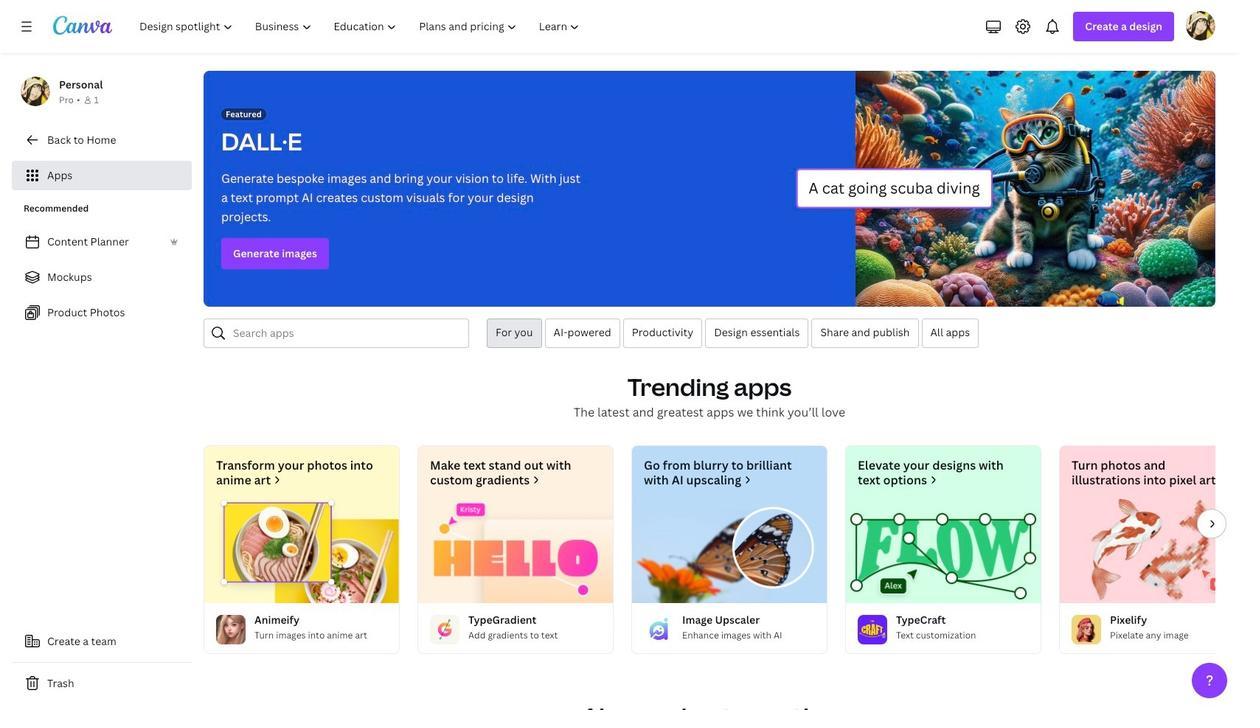 Task type: describe. For each thing, give the bounding box(es) containing it.
0 vertical spatial typegradient image
[[418, 499, 613, 603]]

0 vertical spatial animeify image
[[204, 499, 399, 603]]

0 vertical spatial image upscaler image
[[632, 499, 827, 603]]

1 vertical spatial typegradient image
[[430, 615, 460, 645]]

an image with a cursor next to a text box containing the prompt "a cat going scuba diving" to generate an image. the generated image of a cat doing scuba diving is behind the text box. image
[[796, 71, 1216, 307]]

stephanie aranda image
[[1186, 11, 1216, 41]]

top level navigation element
[[130, 12, 593, 41]]

typecraft image
[[858, 615, 887, 645]]

pixelify image
[[1060, 499, 1239, 603]]

pixelify image
[[1072, 615, 1101, 645]]



Task type: vqa. For each thing, say whether or not it's contained in the screenshot.
real
no



Task type: locate. For each thing, give the bounding box(es) containing it.
typegradient image
[[418, 499, 613, 603], [430, 615, 460, 645]]

typecraft image
[[846, 499, 1041, 603]]

1 vertical spatial animeify image
[[216, 615, 246, 645]]

Input field to search for apps search field
[[233, 319, 460, 347]]

image upscaler image
[[632, 499, 827, 603], [644, 615, 674, 645]]

1 vertical spatial image upscaler image
[[644, 615, 674, 645]]

list
[[12, 227, 192, 328]]

animeify image
[[204, 499, 399, 603], [216, 615, 246, 645]]



